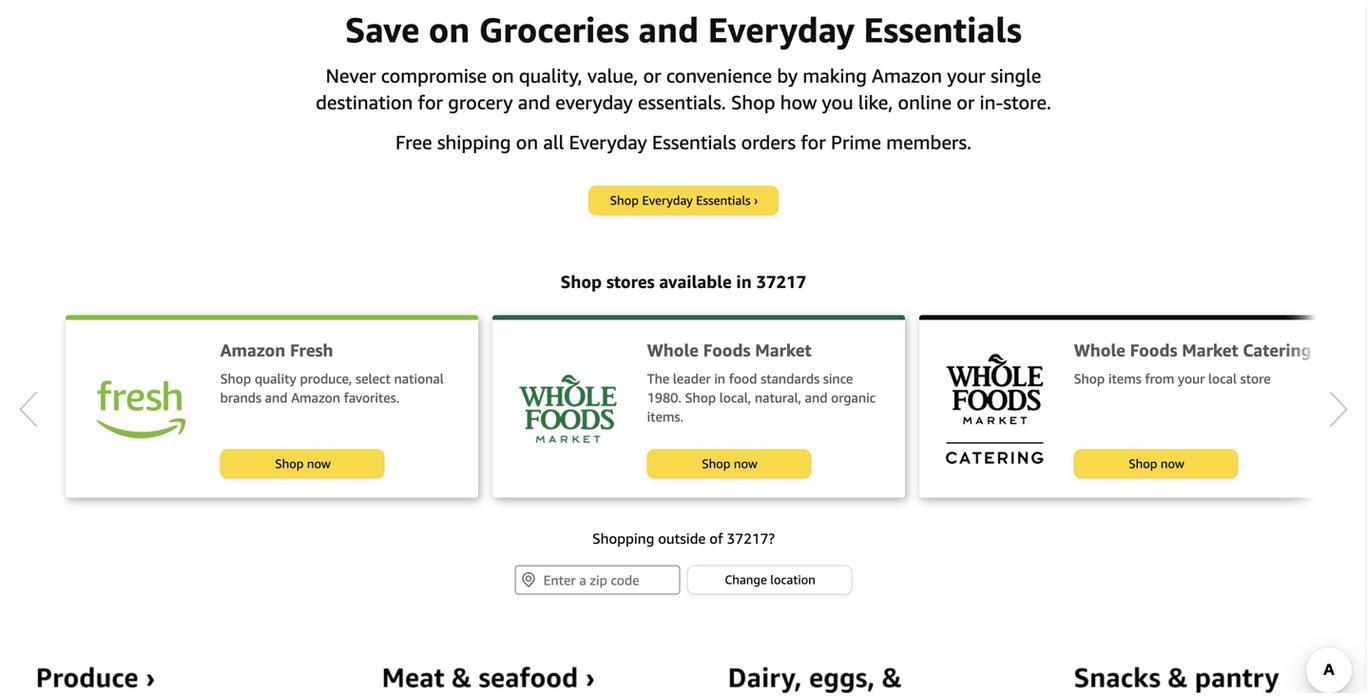 Task type: describe. For each thing, give the bounding box(es) containing it.
on for shipping
[[516, 131, 538, 154]]

never compromise on quality, value, or convenience by making amazon your single destination for grocery and everyday essentials. shop how you like,  online or in-store.
[[316, 64, 1052, 114]]

grocery
[[448, 91, 513, 114]]

1 vertical spatial or
[[957, 91, 975, 114]]

list containing amazon fresh
[[51, 309, 1332, 510]]

and inside 'never compromise on quality, value, or convenience by making amazon your single destination for grocery and everyday essentials. shop how you like,  online or in-store.'
[[518, 91, 551, 114]]

catering
[[1243, 340, 1312, 360]]

natural,
[[755, 390, 802, 406]]

items.
[[647, 409, 684, 425]]

location
[[771, 573, 816, 587]]

stores
[[607, 272, 655, 292]]

37217?
[[727, 530, 775, 547]]

0 horizontal spatial on
[[429, 9, 470, 50]]

compromise
[[381, 64, 487, 87]]

since
[[823, 371, 853, 387]]

leader
[[673, 371, 711, 387]]

amazon inside the shop quality produce, select national brands and amazon favorites.
[[291, 390, 340, 406]]

now for whole foods market catering
[[1161, 457, 1185, 471]]

how
[[781, 91, 817, 114]]

foods for whole foods market
[[703, 340, 751, 360]]

available
[[659, 272, 732, 292]]

free
[[396, 131, 432, 154]]

in inside heading
[[737, 272, 752, 292]]

change location
[[725, 573, 816, 587]]

shop now for whole foods market catering
[[1129, 457, 1185, 471]]

brands
[[220, 390, 262, 406]]

convenience
[[667, 64, 772, 87]]

essentials.
[[638, 91, 726, 114]]

shop now link for whole foods market
[[648, 450, 811, 478]]

shop items from your local store
[[1074, 371, 1271, 387]]

favorites.
[[344, 390, 400, 406]]

essentials for and
[[864, 9, 1022, 50]]

everyday for and
[[708, 9, 855, 50]]

produce,
[[300, 371, 352, 387]]

shop down 'local,'
[[702, 457, 731, 471]]

shop now for whole foods market
[[702, 457, 758, 471]]

food
[[729, 371, 757, 387]]

1980.
[[647, 390, 682, 406]]

select
[[356, 371, 391, 387]]

amazon fresh
[[220, 340, 333, 360]]

organic
[[831, 390, 876, 406]]

you
[[822, 91, 854, 114]]

members.
[[887, 131, 972, 154]]

the
[[647, 371, 670, 387]]

essentials inside shop everyday essentials › link
[[696, 193, 751, 208]]

local,
[[720, 390, 752, 406]]

0 horizontal spatial or
[[643, 64, 662, 87]]

all
[[543, 131, 564, 154]]

now for amazon fresh
[[307, 457, 331, 471]]

orders
[[741, 131, 796, 154]]

dairy, eggs, & cheese image
[[692, 637, 1020, 693]]

whole for whole foods market
[[647, 340, 699, 360]]

1 vertical spatial for
[[801, 131, 826, 154]]

meat & seafood image
[[346, 637, 674, 693]]

store.
[[1004, 91, 1052, 114]]

national
[[394, 371, 444, 387]]

shopping
[[593, 530, 655, 547]]

shop left items on the bottom right
[[1074, 371, 1105, 387]]

snacks and pantry staples image
[[1038, 637, 1366, 693]]

everyday
[[556, 91, 633, 114]]

shop everyday essentials › link
[[590, 187, 778, 214]]



Task type: vqa. For each thing, say whether or not it's contained in the screenshot.
Shop Stores Available In 37217
yes



Task type: locate. For each thing, give the bounding box(es) containing it.
2 now from the left
[[734, 457, 758, 471]]

2 vertical spatial everyday
[[642, 193, 693, 208]]

essentials up online
[[864, 9, 1022, 50]]

Enter a zip code search field
[[515, 565, 680, 595]]

your inside 'never compromise on quality, value, or convenience by making amazon your single destination for grocery and everyday essentials. shop how you like,  online or in-store.'
[[947, 64, 986, 87]]

1 now from the left
[[307, 457, 331, 471]]

and down quality
[[265, 390, 288, 406]]

fruits and vegetables image
[[0, 637, 328, 693]]

or
[[643, 64, 662, 87], [957, 91, 975, 114]]

shop
[[731, 91, 776, 114], [610, 193, 639, 208], [561, 272, 602, 292], [220, 371, 251, 387], [1074, 371, 1105, 387], [685, 390, 716, 406], [275, 457, 304, 471], [702, 457, 731, 471], [1129, 457, 1158, 471]]

1 horizontal spatial whole
[[1074, 340, 1126, 360]]

1 shop now link from the left
[[221, 450, 384, 478]]

shop now for amazon fresh
[[275, 457, 331, 471]]

on up "compromise"
[[429, 9, 470, 50]]

shop up orders
[[731, 91, 776, 114]]

amazon inside 'never compromise on quality, value, or convenience by making amazon your single destination for grocery and everyday essentials. shop how you like,  online or in-store.'
[[872, 64, 942, 87]]

shop down from
[[1129, 457, 1158, 471]]

1 foods from the left
[[703, 340, 751, 360]]

shop stores available in 37217 heading
[[13, 271, 1354, 297]]

save
[[345, 9, 420, 50]]

1 horizontal spatial now
[[734, 457, 758, 471]]

quality,
[[519, 64, 583, 87]]

single
[[991, 64, 1042, 87]]

shop now link for whole foods market catering
[[1075, 450, 1238, 478]]

market for whole foods market catering
[[1182, 340, 1239, 360]]

0 vertical spatial on
[[429, 9, 470, 50]]

now for whole foods market
[[734, 457, 758, 471]]

0 horizontal spatial for
[[418, 91, 443, 114]]

whole up the
[[647, 340, 699, 360]]

1 vertical spatial on
[[492, 64, 514, 87]]

for
[[418, 91, 443, 114], [801, 131, 826, 154]]

on inside 'never compromise on quality, value, or convenience by making amazon your single destination for grocery and everyday essentials. shop how you like,  online or in-store.'
[[492, 64, 514, 87]]

amazon down produce,
[[291, 390, 340, 406]]

on for compromise
[[492, 64, 514, 87]]

everyday up by
[[708, 9, 855, 50]]

0 vertical spatial essentials
[[864, 9, 1022, 50]]

0 horizontal spatial foods
[[703, 340, 751, 360]]

2 horizontal spatial shop now
[[1129, 457, 1185, 471]]

standards
[[761, 371, 820, 387]]

0 vertical spatial in
[[737, 272, 752, 292]]

2 shop now from the left
[[702, 457, 758, 471]]

in left "food"
[[714, 371, 726, 387]]

in inside the leader in food standards since 1980. shop local, natural, and organic items.
[[714, 371, 726, 387]]

free shipping on all everyday essentials orders for prime members.
[[396, 131, 972, 154]]

your up in-
[[947, 64, 986, 87]]

shop now down the shop quality produce, select national brands and amazon favorites.
[[275, 457, 331, 471]]

or left in-
[[957, 91, 975, 114]]

foods
[[703, 340, 751, 360], [1130, 340, 1178, 360]]

now down 'local,'
[[734, 457, 758, 471]]

groceries
[[479, 9, 630, 50]]

list
[[51, 309, 1332, 510]]

1 whole from the left
[[647, 340, 699, 360]]

shop down quality
[[275, 457, 304, 471]]

0 horizontal spatial amazon
[[220, 340, 286, 360]]

for down how
[[801, 131, 826, 154]]

shop inside 'never compromise on quality, value, or convenience by making amazon your single destination for grocery and everyday essentials. shop how you like,  online or in-store.'
[[731, 91, 776, 114]]

shop now link down the shop quality produce, select national brands and amazon favorites.
[[221, 450, 384, 478]]

2 horizontal spatial now
[[1161, 457, 1185, 471]]

on
[[429, 9, 470, 50], [492, 64, 514, 87], [516, 131, 538, 154]]

0 horizontal spatial whole
[[647, 340, 699, 360]]

making
[[803, 64, 867, 87]]

and
[[639, 9, 699, 50], [518, 91, 551, 114], [265, 390, 288, 406], [805, 390, 828, 406]]

and up 'never compromise on quality, value, or convenience by making amazon your single destination for grocery and everyday essentials. shop how you like,  online or in-store.'
[[639, 9, 699, 50]]

1 horizontal spatial for
[[801, 131, 826, 154]]

1 horizontal spatial amazon
[[291, 390, 340, 406]]

shop now link for amazon fresh
[[221, 450, 384, 478]]

from
[[1145, 371, 1175, 387]]

now down the shop quality produce, select national brands and amazon favorites.
[[307, 457, 331, 471]]

your down whole foods market catering
[[1178, 371, 1205, 387]]

everyday
[[708, 9, 855, 50], [569, 131, 647, 154], [642, 193, 693, 208]]

1 vertical spatial in
[[714, 371, 726, 387]]

2 foods from the left
[[1130, 340, 1178, 360]]

shop up 'brands'
[[220, 371, 251, 387]]

whole up items on the bottom right
[[1074, 340, 1126, 360]]

by
[[777, 64, 798, 87]]

2 horizontal spatial on
[[516, 131, 538, 154]]

amazon
[[872, 64, 942, 87], [220, 340, 286, 360], [291, 390, 340, 406]]

of
[[710, 530, 723, 547]]

0 vertical spatial your
[[947, 64, 986, 87]]

store
[[1241, 371, 1271, 387]]

prime
[[831, 131, 882, 154]]

essentials down essentials.
[[652, 131, 736, 154]]

online
[[898, 91, 952, 114]]

1 horizontal spatial shop now link
[[648, 450, 811, 478]]

1 horizontal spatial in
[[737, 272, 752, 292]]

shop now
[[275, 457, 331, 471], [702, 457, 758, 471], [1129, 457, 1185, 471]]

shop left stores
[[561, 272, 602, 292]]

shop inside the leader in food standards since 1980. shop local, natural, and organic items.
[[685, 390, 716, 406]]

essentials for all
[[652, 131, 736, 154]]

whole for whole foods market catering
[[1074, 340, 1126, 360]]

0 horizontal spatial shop now link
[[221, 450, 384, 478]]

0 horizontal spatial in
[[714, 371, 726, 387]]

0 vertical spatial amazon
[[872, 64, 942, 87]]

2 whole from the left
[[1074, 340, 1126, 360]]

1 shop now from the left
[[275, 457, 331, 471]]

market up standards
[[755, 340, 812, 360]]

3 shop now from the left
[[1129, 457, 1185, 471]]

shop inside the shop quality produce, select national brands and amazon favorites.
[[220, 371, 251, 387]]

shopping outside of 37217? heading
[[27, 527, 1341, 554]]

whole foods market
[[647, 340, 812, 360]]

market
[[755, 340, 812, 360], [1182, 340, 1239, 360]]

save on groceries and everyday essentials
[[345, 9, 1022, 50]]

2 horizontal spatial shop now link
[[1075, 450, 1238, 478]]

shop everyday essentials ›
[[610, 193, 758, 208]]

in left 37217
[[737, 272, 752, 292]]

0 vertical spatial or
[[643, 64, 662, 87]]

37217
[[757, 272, 807, 292]]

2 vertical spatial amazon
[[291, 390, 340, 406]]

market for whole foods market
[[755, 340, 812, 360]]

amazon up quality
[[220, 340, 286, 360]]

1 market from the left
[[755, 340, 812, 360]]

Change location submit
[[688, 566, 852, 594]]

1 vertical spatial essentials
[[652, 131, 736, 154]]

fresh
[[290, 340, 333, 360]]

2 shop now link from the left
[[648, 450, 811, 478]]

1 vertical spatial everyday
[[569, 131, 647, 154]]

foods for whole foods market catering
[[1130, 340, 1178, 360]]

essentials left ›
[[696, 193, 751, 208]]

essentials
[[864, 9, 1022, 50], [652, 131, 736, 154], [696, 193, 751, 208]]

0 horizontal spatial shop now
[[275, 457, 331, 471]]

1 horizontal spatial or
[[957, 91, 975, 114]]

and inside the leader in food standards since 1980. shop local, natural, and organic items.
[[805, 390, 828, 406]]

0 horizontal spatial your
[[947, 64, 986, 87]]

in-
[[980, 91, 1004, 114]]

1 vertical spatial your
[[1178, 371, 1205, 387]]

outside
[[658, 530, 706, 547]]

1 horizontal spatial on
[[492, 64, 514, 87]]

shopping outside of 37217?
[[593, 530, 775, 547]]

1 horizontal spatial market
[[1182, 340, 1239, 360]]

shop now link down from
[[1075, 450, 1238, 478]]

items
[[1109, 371, 1142, 387]]

3 now from the left
[[1161, 457, 1185, 471]]

shop quality produce, select national brands and amazon favorites.
[[220, 371, 444, 406]]

local
[[1209, 371, 1237, 387]]

0 horizontal spatial market
[[755, 340, 812, 360]]

never
[[326, 64, 376, 87]]

everyday down 'everyday'
[[569, 131, 647, 154]]

whole foods market catering
[[1074, 340, 1312, 360]]

shop up stores
[[610, 193, 639, 208]]

2 market from the left
[[1182, 340, 1239, 360]]

market up the local
[[1182, 340, 1239, 360]]

now down shop items from your local store
[[1161, 457, 1185, 471]]

foods up from
[[1130, 340, 1178, 360]]

foods up "food"
[[703, 340, 751, 360]]

the leader in food standards since 1980. shop local, natural, and organic items.
[[647, 371, 876, 425]]

destination
[[316, 91, 413, 114]]

everyday for all
[[569, 131, 647, 154]]

on left all
[[516, 131, 538, 154]]

shop now link
[[221, 450, 384, 478], [648, 450, 811, 478], [1075, 450, 1238, 478]]

2 vertical spatial essentials
[[696, 193, 751, 208]]

quality
[[255, 371, 297, 387]]

and down the since
[[805, 390, 828, 406]]

shipping
[[437, 131, 511, 154]]

for down "compromise"
[[418, 91, 443, 114]]

shop down leader
[[685, 390, 716, 406]]

and inside the shop quality produce, select national brands and amazon favorites.
[[265, 390, 288, 406]]

3 shop now link from the left
[[1075, 450, 1238, 478]]

or right value,
[[643, 64, 662, 87]]

in
[[737, 272, 752, 292], [714, 371, 726, 387]]

2 horizontal spatial amazon
[[872, 64, 942, 87]]

and down the quality,
[[518, 91, 551, 114]]

amazon up online
[[872, 64, 942, 87]]

›
[[754, 193, 758, 208]]

everyday down free shipping on all everyday essentials orders for prime members.
[[642, 193, 693, 208]]

2 vertical spatial on
[[516, 131, 538, 154]]

0 horizontal spatial now
[[307, 457, 331, 471]]

whole
[[647, 340, 699, 360], [1074, 340, 1126, 360]]

1 horizontal spatial foods
[[1130, 340, 1178, 360]]

1 vertical spatial amazon
[[220, 340, 286, 360]]

1 horizontal spatial your
[[1178, 371, 1205, 387]]

change
[[725, 573, 767, 587]]

search image
[[519, 571, 538, 590]]

0 vertical spatial everyday
[[708, 9, 855, 50]]

shop stores available in 37217
[[561, 272, 807, 292]]

shop inside heading
[[561, 272, 602, 292]]

value,
[[588, 64, 638, 87]]

on up grocery
[[492, 64, 514, 87]]

for inside 'never compromise on quality, value, or convenience by making amazon your single destination for grocery and everyday essentials. shop how you like,  online or in-store.'
[[418, 91, 443, 114]]

0 vertical spatial for
[[418, 91, 443, 114]]

now
[[307, 457, 331, 471], [734, 457, 758, 471], [1161, 457, 1185, 471]]

shop now down 'local,'
[[702, 457, 758, 471]]

shop now link down 'local,'
[[648, 450, 811, 478]]

shop now down from
[[1129, 457, 1185, 471]]

1 horizontal spatial shop now
[[702, 457, 758, 471]]

like,
[[859, 91, 893, 114]]

your
[[947, 64, 986, 87], [1178, 371, 1205, 387]]



